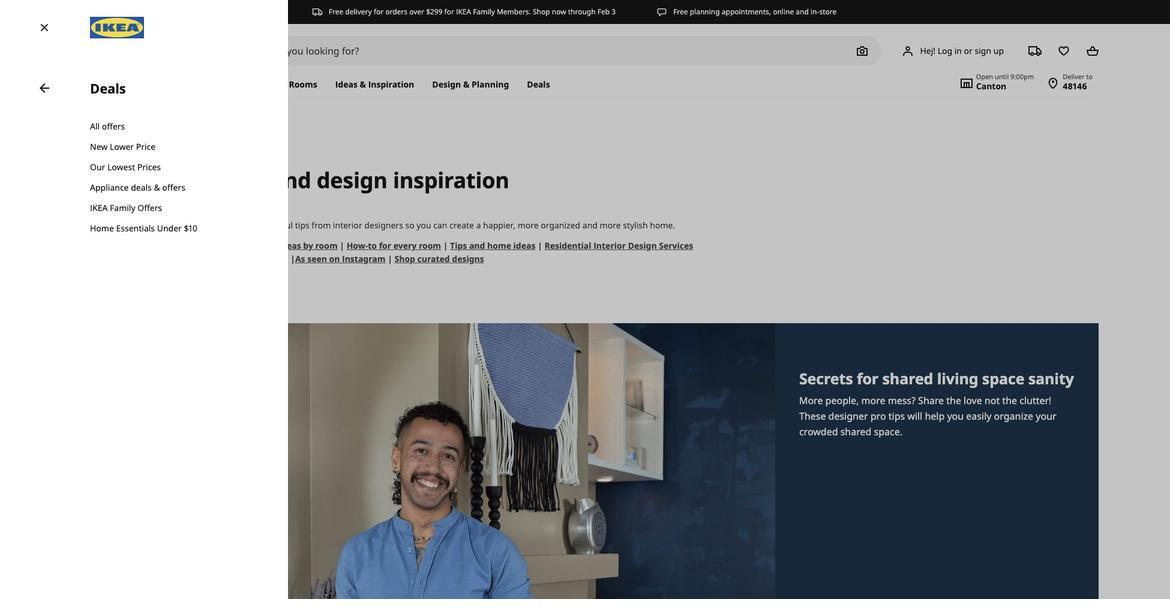Task type: locate. For each thing, give the bounding box(es) containing it.
submenu for deals element
[[90, 97, 245, 258]]

2 vertical spatial design
[[212, 253, 241, 265]]

0 horizontal spatial to
[[368, 240, 377, 251]]

inspiration right $10
[[204, 220, 246, 231]]

& inside submenu for deals element
[[154, 182, 160, 193]]

0 horizontal spatial ideas
[[279, 240, 301, 251]]

and up designs at the top of the page
[[469, 240, 485, 251]]

from
[[312, 220, 331, 231]]

space
[[265, 253, 288, 265]]

1 vertical spatial home
[[90, 223, 114, 234]]

1 horizontal spatial to
[[1086, 72, 1093, 81]]

design down stylish
[[628, 240, 657, 251]]

1 vertical spatial ideas
[[279, 240, 301, 251]]

0 horizontal spatial design
[[212, 253, 241, 265]]

& right deals
[[154, 182, 160, 193]]

0 vertical spatial to
[[1086, 72, 1093, 81]]

deals right planning
[[527, 79, 550, 90]]

under
[[157, 223, 182, 234]]

get fresh home inspiration and helpful tips from interior designers so you can create a happier, more organized and more stylish home.
[[140, 220, 675, 231]]

& inside "link"
[[360, 79, 366, 90]]

canton
[[976, 80, 1007, 92]]

1 vertical spatial ideas
[[513, 240, 536, 251]]

ideas
[[335, 79, 358, 90], [279, 240, 301, 251]]

offers right all
[[102, 121, 125, 132]]

2 horizontal spatial design
[[628, 240, 657, 251]]

open until 9:00pm canton
[[976, 72, 1034, 92]]

prices
[[137, 161, 161, 173]]

more up interior
[[600, 220, 621, 231]]

sign
[[975, 45, 992, 56]]

price
[[136, 141, 156, 152]]

and
[[271, 166, 311, 195], [248, 220, 263, 231], [583, 220, 598, 231], [469, 240, 485, 251]]

| up 'as seen on instagram' link
[[340, 240, 344, 251]]

tips and home ideas link
[[450, 240, 536, 251]]

1 vertical spatial home
[[487, 240, 511, 251]]

1 vertical spatial inspiration
[[204, 220, 246, 231]]

design left your
[[212, 253, 241, 265]]

to inside ideas by room | how-to for every room | tips and home ideas | residential interior design services design your space | as seen on instagram | shop curated designs
[[368, 240, 377, 251]]

1 horizontal spatial room
[[419, 240, 441, 251]]

fresh
[[156, 220, 177, 231]]

a
[[476, 220, 481, 231]]

shop curated designs link
[[395, 253, 484, 265]]

designers
[[365, 220, 403, 231]]

0 vertical spatial design
[[432, 79, 461, 90]]

ideas up as
[[279, 240, 301, 251]]

None search field
[[214, 36, 882, 66]]

0 vertical spatial home
[[179, 220, 202, 231]]

room up curated
[[419, 240, 441, 251]]

hej! log in or sign up link
[[887, 39, 1018, 63]]

happier,
[[483, 220, 516, 231]]

&
[[360, 79, 366, 90], [463, 79, 470, 90], [154, 182, 160, 193]]

home
[[179, 220, 202, 231], [487, 240, 511, 251]]

& left planning
[[463, 79, 470, 90]]

shop
[[395, 253, 415, 265]]

ideas inside "link"
[[335, 79, 358, 90]]

1 horizontal spatial inspiration
[[393, 166, 509, 195]]

or
[[964, 45, 973, 56]]

1 vertical spatial offers
[[162, 182, 185, 193]]

1 horizontal spatial ideas
[[335, 79, 358, 90]]

2 horizontal spatial &
[[463, 79, 470, 90]]

organized
[[541, 220, 580, 231]]

home essentials under $10 link
[[90, 218, 245, 239]]

essentials
[[116, 223, 155, 234]]

home
[[140, 166, 204, 195], [90, 223, 114, 234]]

to right the deliver
[[1086, 72, 1093, 81]]

all offers link
[[90, 116, 245, 137]]

deals up all offers
[[90, 79, 126, 97]]

to inside deliver to 48146
[[1086, 72, 1093, 81]]

and inside ideas by room | how-to for every room | tips and home ideas | residential interior design services design your space | as seen on instagram | shop curated designs
[[469, 240, 485, 251]]

& left the inspiration on the left
[[360, 79, 366, 90]]

all
[[90, 121, 100, 132]]

deals
[[131, 182, 152, 193]]

0 horizontal spatial &
[[154, 182, 160, 193]]

0 horizontal spatial home
[[90, 223, 114, 234]]

home down ikea
[[90, 223, 114, 234]]

1 horizontal spatial home
[[140, 166, 204, 195]]

and up tips
[[271, 166, 311, 195]]

0 horizontal spatial more
[[518, 220, 539, 231]]

ikea family offers
[[90, 202, 162, 214]]

services
[[659, 240, 693, 251]]

and up interior
[[583, 220, 598, 231]]

deals
[[527, 79, 550, 90], [90, 79, 126, 97]]

more right happier,
[[518, 220, 539, 231]]

ikea
[[90, 202, 108, 214]]

0 horizontal spatial deals
[[90, 79, 126, 97]]

home.
[[650, 220, 675, 231]]

design left planning
[[432, 79, 461, 90]]

deals link
[[518, 72, 559, 97]]

inspiration up create
[[393, 166, 509, 195]]

interior
[[594, 240, 626, 251]]

offers down our lowest prices link
[[162, 182, 185, 193]]

track order image
[[1023, 39, 1047, 63]]

0 horizontal spatial room
[[315, 240, 338, 251]]

as
[[295, 253, 305, 265]]

designs
[[452, 253, 484, 265]]

|
[[340, 240, 344, 251], [443, 240, 448, 251], [538, 240, 542, 251], [291, 253, 295, 265], [388, 253, 392, 265]]

0 horizontal spatial ideas
[[209, 166, 265, 195]]

hej!
[[920, 45, 936, 56]]

every
[[394, 240, 417, 251]]

curated
[[417, 253, 450, 265]]

1 vertical spatial to
[[368, 240, 377, 251]]

| down the how-to for every room link
[[388, 253, 392, 265]]

room up on
[[315, 240, 338, 251]]

0 vertical spatial inspiration
[[393, 166, 509, 195]]

on
[[329, 253, 340, 265]]

1 horizontal spatial &
[[360, 79, 366, 90]]

1 horizontal spatial deals
[[527, 79, 550, 90]]

1 vertical spatial design
[[628, 240, 657, 251]]

home essentials under $10
[[90, 223, 197, 234]]

to
[[1086, 72, 1093, 81], [368, 240, 377, 251]]

rooms
[[289, 79, 317, 90]]

offers
[[102, 121, 125, 132], [162, 182, 185, 193]]

ikea family offers link
[[90, 198, 245, 218]]

ideas right rooms on the left top of page
[[335, 79, 358, 90]]

to left "for"
[[368, 240, 377, 251]]

0 vertical spatial ideas
[[209, 166, 265, 195]]

instagram
[[342, 253, 386, 265]]

1 horizontal spatial design
[[432, 79, 461, 90]]

by
[[303, 240, 313, 251]]

seen
[[307, 253, 327, 265]]

stylish
[[623, 220, 648, 231]]

residential interior design services link
[[545, 240, 693, 251]]

1 horizontal spatial ideas
[[513, 240, 536, 251]]

home right fresh
[[179, 220, 202, 231]]

48146
[[1063, 80, 1087, 92]]

home up ikea family offers link in the top of the page
[[140, 166, 204, 195]]

0 vertical spatial ideas
[[335, 79, 358, 90]]

home down happier,
[[487, 240, 511, 251]]

ideas inside ideas by room | how-to for every room | tips and home ideas | residential interior design services design your space | as seen on instagram | shop curated designs
[[279, 240, 301, 251]]

0 horizontal spatial offers
[[102, 121, 125, 132]]

1 horizontal spatial more
[[600, 220, 621, 231]]

1 horizontal spatial home
[[487, 240, 511, 251]]

ideas inside ideas by room | how-to for every room | tips and home ideas | residential interior design services design your space | as seen on instagram | shop curated designs
[[513, 240, 536, 251]]

our lowest prices link
[[90, 157, 245, 178]]

room
[[315, 240, 338, 251], [419, 240, 441, 251]]

0 vertical spatial home
[[140, 166, 204, 195]]

1 more from the left
[[518, 220, 539, 231]]

inspiration
[[393, 166, 509, 195], [204, 220, 246, 231]]

home for home ideas and design inspiration
[[140, 166, 204, 195]]

for
[[379, 240, 391, 251]]

family
[[110, 202, 135, 214]]

ideas for by
[[279, 240, 301, 251]]

ideas & inspiration
[[335, 79, 414, 90]]

& for ideas
[[360, 79, 366, 90]]

home inside submenu for deals element
[[90, 223, 114, 234]]

design
[[432, 79, 461, 90], [628, 240, 657, 251], [212, 253, 241, 265]]



Task type: describe. For each thing, give the bounding box(es) containing it.
design
[[317, 166, 388, 195]]

lower
[[110, 141, 134, 152]]

| right the space
[[291, 253, 295, 265]]

home inside ideas by room | how-to for every room | tips and home ideas | residential interior design services design your space | as seen on instagram | shop curated designs
[[487, 240, 511, 251]]

your
[[243, 253, 262, 265]]

1 horizontal spatial offers
[[162, 182, 185, 193]]

deliver to 48146
[[1063, 72, 1093, 92]]

how-to for every room link
[[347, 240, 441, 251]]

tips
[[295, 220, 310, 231]]

0 vertical spatial offers
[[102, 121, 125, 132]]

create
[[450, 220, 474, 231]]

favorites image
[[1052, 39, 1076, 63]]

up
[[994, 45, 1004, 56]]

until
[[995, 72, 1009, 81]]

design & planning link
[[423, 72, 518, 97]]

our
[[90, 161, 105, 173]]

2 room from the left
[[419, 240, 441, 251]]

all offers
[[90, 121, 125, 132]]

rooms link
[[280, 72, 326, 97]]

& for design
[[463, 79, 470, 90]]

new lower price link
[[90, 137, 245, 157]]

new
[[90, 141, 108, 152]]

ideas for &
[[335, 79, 358, 90]]

$10
[[184, 223, 197, 234]]

our lowest prices
[[90, 161, 161, 173]]

get
[[140, 220, 154, 231]]

| left "residential"
[[538, 240, 542, 251]]

so
[[405, 220, 414, 231]]

and left helpful
[[248, 220, 263, 231]]

inspiration
[[368, 79, 414, 90]]

9:00pm
[[1011, 72, 1034, 81]]

appliance deals & offers link
[[90, 178, 245, 198]]

lowest
[[107, 161, 135, 173]]

as seen on instagram link
[[295, 253, 386, 265]]

in
[[955, 45, 962, 56]]

1 room from the left
[[315, 240, 338, 251]]

interior
[[333, 220, 362, 231]]

can
[[433, 220, 447, 231]]

shopping bag image
[[1081, 39, 1105, 63]]

how-
[[347, 240, 368, 251]]

appliance deals & offers
[[90, 182, 185, 193]]

log
[[938, 45, 952, 56]]

design & planning
[[432, 79, 509, 90]]

2 more from the left
[[600, 220, 621, 231]]

0 horizontal spatial home
[[179, 220, 202, 231]]

ideas by room link
[[279, 240, 338, 251]]

open
[[976, 72, 993, 81]]

helpful
[[265, 220, 293, 231]]

ikea logotype, go to start page image
[[90, 17, 144, 38]]

| left tips
[[443, 240, 448, 251]]

residential
[[545, 240, 591, 251]]

0 horizontal spatial inspiration
[[204, 220, 246, 231]]

appliance
[[90, 182, 129, 193]]

deliver
[[1063, 72, 1085, 81]]

planning
[[472, 79, 509, 90]]

home for home essentials under $10
[[90, 223, 114, 234]]

ideas by room | how-to for every room | tips and home ideas | residential interior design services design your space | as seen on instagram | shop curated designs
[[212, 240, 693, 265]]

new lower price
[[90, 141, 156, 152]]

tips
[[450, 240, 467, 251]]

you
[[417, 220, 431, 231]]

offers
[[138, 202, 162, 214]]

hej! log in or sign up
[[920, 45, 1004, 56]]

home ideas and design inspiration
[[140, 166, 509, 195]]

ideas & inspiration link
[[326, 72, 423, 97]]



Task type: vqa. For each thing, say whether or not it's contained in the screenshot.
Review: 4.9 out of 5 stars. Total reviews: 313 image
no



